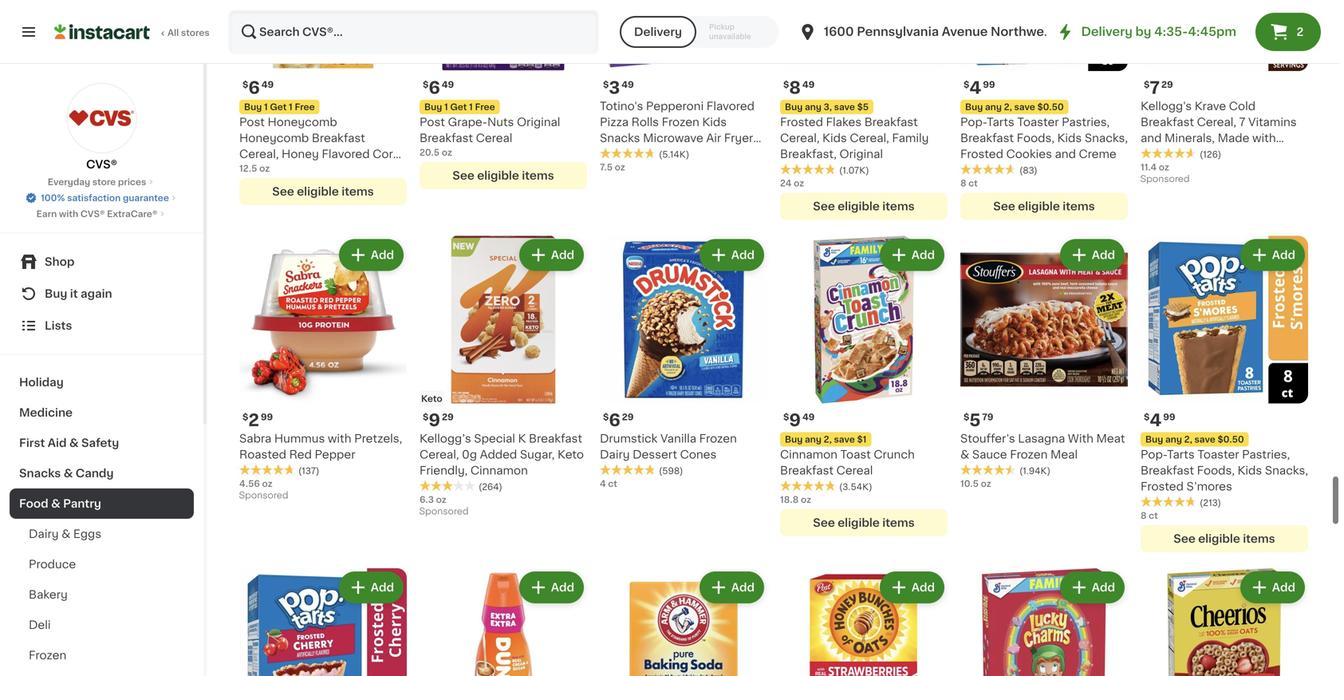Task type: locate. For each thing, give the bounding box(es) containing it.
see down cookies
[[994, 201, 1016, 212]]

eligible for pop-tarts toaster pastries, breakfast foods, kids snacks, frosted cookies and creme
[[1019, 201, 1061, 212]]

instacart logo image
[[54, 22, 150, 42]]

49 inside $ 9 49
[[803, 412, 815, 421]]

foods, for cookies
[[1017, 132, 1055, 143]]

9 up buy any 2, save $1
[[790, 412, 801, 428]]

cvs® logo image
[[67, 83, 137, 153]]

1 9 from the left
[[429, 412, 441, 428]]

buy 1 get 1 free up grape-
[[425, 102, 495, 111]]

save for pop-tarts toaster pastries, breakfast foods, kids snacks, frosted s'mores
[[1195, 435, 1216, 444]]

1 vertical spatial 7
[[1240, 116, 1246, 128]]

delivery inside delivery button
[[634, 26, 682, 38]]

foods, up s'mores
[[1198, 465, 1236, 476]]

1 horizontal spatial 9
[[790, 412, 801, 428]]

family
[[893, 132, 929, 143]]

0 vertical spatial pop-
[[961, 116, 987, 128]]

2 inside button
[[1297, 26, 1304, 38]]

29 inside $ 9 29
[[442, 412, 454, 421]]

stouffer's lasagna with meat & sauce frozen meal
[[961, 433, 1126, 460]]

99 for pop-tarts toaster pastries, breakfast foods, kids snacks, frosted s'mores
[[1164, 412, 1176, 421]]

None search field
[[228, 10, 599, 54]]

items for post honeycomb honeycomb breakfast cereal, honey flavored corn cereal, kosher, small size box
[[342, 186, 374, 197]]

delivery by 4:35-4:45pm link
[[1056, 22, 1237, 42]]

8 inside product group
[[790, 79, 801, 96]]

0 vertical spatial 4
[[970, 79, 982, 96]]

breakfast,
[[781, 148, 837, 159]]

see eligible items button for pop-tarts toaster pastries, breakfast foods, kids snacks, frosted s'mores
[[1141, 525, 1309, 552]]

toaster for cookies
[[1018, 116, 1060, 128]]

1 horizontal spatial $0.50
[[1218, 435, 1245, 444]]

(126)
[[1200, 150, 1222, 159]]

see eligible items button for frosted flakes breakfast cereal, kids cereal, family breakfast, original
[[781, 193, 948, 220]]

2 horizontal spatial sponsored badge image
[[1141, 175, 1190, 184]]

8
[[790, 79, 801, 96], [961, 179, 967, 187], [1141, 511, 1147, 520]]

service type group
[[620, 16, 780, 48]]

frosted left s'mores
[[1141, 481, 1184, 492]]

frozen link
[[10, 640, 194, 670]]

frosted inside the frosted flakes breakfast cereal, kids cereal, family breakfast, original
[[781, 116, 824, 128]]

see eligible items button down (83)
[[961, 193, 1129, 220]]

29 up drumstick
[[622, 412, 634, 421]]

oz down whole on the right top
[[1160, 163, 1170, 171]]

1
[[264, 102, 268, 111], [289, 102, 293, 111], [445, 102, 448, 111], [469, 102, 473, 111]]

items down family at the right top
[[883, 201, 915, 212]]

any left 3,
[[805, 102, 822, 111]]

eligible for pop-tarts toaster pastries, breakfast foods, kids snacks, frosted s'mores
[[1199, 533, 1241, 544]]

see down s'mores
[[1174, 533, 1196, 544]]

0 vertical spatial with
[[1253, 132, 1277, 143]]

1 horizontal spatial 4
[[970, 79, 982, 96]]

northwest
[[991, 26, 1057, 38]]

product group containing 2
[[239, 236, 407, 504]]

oz right 6.3
[[436, 495, 447, 504]]

0 horizontal spatial buy 1 get 1 free
[[244, 102, 315, 111]]

any up pop-tarts toaster pastries, breakfast foods, kids snacks, frosted s'mores
[[1166, 435, 1183, 444]]

18.8 oz
[[781, 495, 812, 504]]

0 vertical spatial toaster
[[1018, 116, 1060, 128]]

free up post honeycomb honeycomb breakfast cereal, honey flavored corn cereal, kosher, small size box
[[295, 102, 315, 111]]

buy inside product group
[[785, 102, 803, 111]]

1 horizontal spatial snacks,
[[1266, 465, 1309, 476]]

save for frosted flakes breakfast cereal, kids cereal, family breakfast, original
[[835, 102, 856, 111]]

1 vertical spatial cvs®
[[80, 210, 105, 218]]

breakfast up cookies
[[961, 132, 1015, 143]]

1 vertical spatial dairy
[[29, 528, 59, 540]]

kids inside pop-tarts toaster pastries, breakfast foods, kids snacks, frosted cookies and creme
[[1058, 132, 1083, 143]]

toaster inside pop-tarts toaster pastries, breakfast foods, kids snacks, frosted cookies and creme
[[1018, 116, 1060, 128]]

sponsored badge image down "4.56 oz"
[[239, 491, 288, 500]]

7 up kellogg's
[[1150, 79, 1161, 96]]

see eligible items down (3.54k)
[[814, 517, 915, 528]]

1 horizontal spatial pop-
[[1141, 449, 1168, 460]]

0 vertical spatial tarts
[[987, 116, 1015, 128]]

1 vertical spatial $ 4 99
[[1145, 412, 1176, 428]]

100% satisfaction guarantee button
[[25, 188, 179, 204]]

2 get from the left
[[450, 102, 467, 111]]

kids inside the frosted flakes breakfast cereal, kids cereal, family breakfast, original
[[823, 132, 847, 143]]

foods, for s'mores
[[1198, 465, 1236, 476]]

1 vertical spatial and
[[1056, 148, 1077, 159]]

1 horizontal spatial buy any 2, save $0.50
[[1146, 435, 1245, 444]]

snacks, for pop-tarts toaster pastries, breakfast foods, kids snacks, frosted cookies and creme
[[1085, 132, 1129, 143]]

breakfast inside post honeycomb honeycomb breakfast cereal, honey flavored corn cereal, kosher, small size box
[[312, 132, 365, 143]]

buy down $ 9 49
[[785, 435, 803, 444]]

toaster
[[1018, 116, 1060, 128], [1198, 449, 1240, 460]]

medicine link
[[10, 397, 194, 428]]

oz right 12.5 on the left of the page
[[259, 164, 270, 173]]

1 vertical spatial snacks
[[19, 468, 61, 479]]

see down breakfast,
[[814, 201, 836, 212]]

29
[[1162, 80, 1174, 89], [442, 412, 454, 421], [622, 412, 634, 421]]

11.4
[[1141, 163, 1157, 171]]

6.3 oz
[[420, 495, 447, 504]]

toaster up s'mores
[[1198, 449, 1240, 460]]

see eligible items for pop-tarts toaster pastries, breakfast foods, kids snacks, frosted cookies and creme
[[994, 201, 1096, 212]]

and inside pop-tarts toaster pastries, breakfast foods, kids snacks, frosted cookies and creme
[[1056, 148, 1077, 159]]

original inside post grape-nuts original breakfast cereal 20.5 oz
[[517, 116, 561, 128]]

0 horizontal spatial cinnamon
[[471, 465, 528, 476]]

2 inside product group
[[249, 412, 259, 428]]

foods, inside pop-tarts toaster pastries, breakfast foods, kids snacks, frosted cookies and creme
[[1017, 132, 1055, 143]]

items for pop-tarts toaster pastries, breakfast foods, kids snacks, frosted s'mores
[[1244, 533, 1276, 544]]

kids for totino's pepperoni flavored pizza rolls frozen kids snacks microwave air fryer ready
[[703, 116, 727, 128]]

0 horizontal spatial $ 6 49
[[243, 79, 274, 96]]

0 horizontal spatial ct
[[608, 479, 618, 488]]

8 for pop-tarts toaster pastries, breakfast foods, kids snacks, frosted s'mores
[[1141, 511, 1147, 520]]

2 vertical spatial frosted
[[1141, 481, 1184, 492]]

product group
[[239, 0, 407, 205], [420, 0, 587, 189], [781, 0, 948, 220], [961, 0, 1129, 220], [1141, 0, 1309, 188], [239, 236, 407, 504], [420, 236, 587, 520], [600, 236, 768, 490], [781, 236, 948, 536], [961, 236, 1129, 490], [1141, 236, 1309, 552], [239, 568, 407, 676], [420, 568, 587, 676], [600, 568, 768, 676], [781, 568, 948, 676], [961, 568, 1129, 676], [1141, 568, 1309, 676]]

cereal, down "krave"
[[1198, 116, 1237, 128]]

delivery inside delivery by 4:35-4:45pm 'link'
[[1082, 26, 1133, 38]]

see eligible items button
[[420, 162, 587, 189], [239, 178, 407, 205], [781, 193, 948, 220], [961, 193, 1129, 220], [781, 509, 948, 536], [1141, 525, 1309, 552]]

sponsored badge image down "11.4 oz"
[[1141, 175, 1190, 184]]

1 horizontal spatial toaster
[[1198, 449, 1240, 460]]

buy
[[244, 102, 262, 111], [425, 102, 442, 111], [785, 102, 803, 111], [966, 102, 984, 111], [45, 288, 67, 299], [785, 435, 803, 444], [1146, 435, 1164, 444]]

1 horizontal spatial keto
[[558, 449, 584, 460]]

0 vertical spatial $0.50
[[1038, 102, 1065, 111]]

$0.50 for s'mores
[[1218, 435, 1245, 444]]

& inside snacks & candy link
[[64, 468, 73, 479]]

tarts for cookies
[[987, 116, 1015, 128]]

see eligible items button for cinnamon toast crunch breakfast cereal
[[781, 509, 948, 536]]

& left candy
[[64, 468, 73, 479]]

see eligible items button down the small
[[239, 178, 407, 205]]

2 vertical spatial sponsored badge image
[[420, 507, 468, 516]]

post inside post honeycomb honeycomb breakfast cereal, honey flavored corn cereal, kosher, small size box
[[239, 116, 265, 128]]

snacks up ready
[[600, 132, 641, 143]]

1 horizontal spatial cereal
[[837, 465, 874, 476]]

1 vertical spatial buy any 2, save $0.50
[[1146, 435, 1245, 444]]

9
[[429, 412, 441, 428], [790, 412, 801, 428]]

see eligible items for post grape-nuts original breakfast cereal
[[453, 170, 554, 181]]

breakfast inside pop-tarts toaster pastries, breakfast foods, kids snacks, frosted s'mores
[[1141, 465, 1195, 476]]

flavored inside post honeycomb honeycomb breakfast cereal, honey flavored corn cereal, kosher, small size box
[[322, 148, 370, 159]]

any inside product group
[[805, 102, 822, 111]]

0 vertical spatial flavored
[[707, 100, 755, 112]]

0 vertical spatial ct
[[969, 179, 978, 187]]

9 for buy
[[790, 412, 801, 428]]

1 free from the left
[[295, 102, 315, 111]]

0 horizontal spatial 6
[[249, 79, 260, 96]]

delivery for delivery by 4:35-4:45pm
[[1082, 26, 1133, 38]]

delivery left by
[[1082, 26, 1133, 38]]

frozen inside stouffer's lasagna with meat & sauce frozen meal
[[1011, 449, 1048, 460]]

0 horizontal spatial toaster
[[1018, 116, 1060, 128]]

99 down "avenue"
[[984, 80, 996, 89]]

1 vertical spatial toaster
[[1198, 449, 1240, 460]]

kids
[[703, 116, 727, 128], [823, 132, 847, 143], [1058, 132, 1083, 143], [1238, 465, 1263, 476]]

snacks & candy
[[19, 468, 114, 479]]

4 for pop-tarts toaster pastries, breakfast foods, kids snacks, frosted cookies and creme
[[970, 79, 982, 96]]

and
[[1141, 132, 1162, 143], [1056, 148, 1077, 159]]

free for post grape-nuts original breakfast cereal
[[475, 102, 495, 111]]

49 inside $ 8 49
[[803, 80, 815, 89]]

cvs® link
[[67, 83, 137, 172]]

with up pepper
[[328, 433, 352, 444]]

9 up kellogg's
[[429, 412, 441, 428]]

3 1 from the left
[[445, 102, 448, 111]]

29 inside the $ 6 29
[[622, 412, 634, 421]]

keto up $ 9 29
[[421, 394, 443, 403]]

frozen up cones
[[700, 433, 737, 444]]

eligible down post grape-nuts original breakfast cereal 20.5 oz
[[477, 170, 519, 181]]

buy for post honeycomb honeycomb breakfast cereal, honey flavored corn cereal, kosher, small size box
[[244, 102, 262, 111]]

7 down cold
[[1240, 116, 1246, 128]]

& inside food & pantry link
[[51, 498, 60, 509]]

2 post from the left
[[420, 116, 445, 128]]

honeycomb
[[268, 116, 337, 128], [239, 132, 309, 143]]

see for post grape-nuts original breakfast cereal
[[453, 170, 475, 181]]

delivery up pepperoni
[[634, 26, 682, 38]]

cereal down nuts
[[476, 132, 513, 143]]

dairy up produce
[[29, 528, 59, 540]]

2 vertical spatial 8
[[1141, 511, 1147, 520]]

pop- inside pop-tarts toaster pastries, breakfast foods, kids snacks, frosted s'mores
[[1141, 449, 1168, 460]]

items down size
[[342, 186, 374, 197]]

4:35-
[[1155, 26, 1189, 38]]

breakfast up 20.5
[[420, 132, 473, 143]]

see eligible items button down post grape-nuts original breakfast cereal 20.5 oz
[[420, 162, 587, 189]]

tarts for s'mores
[[1168, 449, 1195, 460]]

frosted left cookies
[[961, 148, 1004, 159]]

0 vertical spatial keto
[[421, 394, 443, 403]]

breakfast up family at the right top
[[865, 116, 918, 128]]

get for post grape-nuts original breakfast cereal
[[450, 102, 467, 111]]

items down crunch
[[883, 517, 915, 528]]

buy any 2, save $1
[[785, 435, 867, 444]]

2 horizontal spatial 6
[[609, 412, 621, 428]]

0 horizontal spatial $ 4 99
[[964, 79, 996, 96]]

0 horizontal spatial flavored
[[322, 148, 370, 159]]

0 horizontal spatial frosted
[[781, 116, 824, 128]]

1 horizontal spatial cinnamon
[[781, 449, 838, 460]]

dairy
[[600, 449, 630, 460], [29, 528, 59, 540]]

0 vertical spatial buy any 2, save $0.50
[[966, 102, 1065, 111]]

air
[[707, 132, 722, 143]]

buy for cinnamon toast crunch breakfast cereal
[[785, 435, 803, 444]]

cinnamon down added
[[471, 465, 528, 476]]

2 horizontal spatial ct
[[1150, 511, 1159, 520]]

earn
[[36, 210, 57, 218]]

1 vertical spatial cinnamon
[[471, 465, 528, 476]]

cvs® up everyday store prices link
[[86, 159, 117, 170]]

items down post grape-nuts original breakfast cereal 20.5 oz
[[522, 170, 554, 181]]

1 buy 1 get 1 free from the left
[[244, 102, 315, 111]]

with inside the kellogg's krave cold breakfast cereal, 7 vitamins and minerals, made with whole grain, chocolate
[[1253, 132, 1277, 143]]

frozen up (1.94k)
[[1011, 449, 1048, 460]]

see eligible items down (83)
[[994, 201, 1096, 212]]

1 $ 6 49 from the left
[[243, 79, 274, 96]]

sponsored badge image down "6.3 oz"
[[420, 507, 468, 516]]

1600 pennsylvania avenue northwest button
[[799, 10, 1057, 54]]

buy for frosted flakes breakfast cereal, kids cereal, family breakfast, original
[[785, 102, 803, 111]]

frosted inside pop-tarts toaster pastries, breakfast foods, kids snacks, frosted s'mores
[[1141, 481, 1184, 492]]

(598)
[[659, 466, 684, 475]]

9 for kellogg's
[[429, 412, 441, 428]]

get up honey
[[270, 102, 287, 111]]

2 1 from the left
[[289, 102, 293, 111]]

2,
[[1005, 102, 1013, 111], [824, 435, 832, 444], [1185, 435, 1193, 444]]

breakfast down kellogg's
[[1141, 116, 1195, 128]]

buy right meat
[[1146, 435, 1164, 444]]

2 horizontal spatial with
[[1253, 132, 1277, 143]]

snacks up the food
[[19, 468, 61, 479]]

items inside product group
[[883, 201, 915, 212]]

2 9 from the left
[[790, 412, 801, 428]]

1600 pennsylvania avenue northwest
[[824, 26, 1057, 38]]

buy any 2, save $0.50 for s'mores
[[1146, 435, 1245, 444]]

4 ct
[[600, 479, 618, 488]]

buy it again link
[[10, 278, 194, 310]]

frosted
[[781, 116, 824, 128], [961, 148, 1004, 159], [1141, 481, 1184, 492]]

see down cinnamon toast crunch breakfast cereal
[[814, 517, 836, 528]]

buy 1 get 1 free for post grape-nuts original breakfast cereal
[[425, 102, 495, 111]]

11.4 oz
[[1141, 163, 1170, 171]]

2 button
[[1256, 13, 1322, 51]]

0 horizontal spatial cereal
[[476, 132, 513, 143]]

0 horizontal spatial post
[[239, 116, 265, 128]]

kellogg's special k breakfast cereal, 0g added sugar, keto friendly, cinnamon
[[420, 433, 584, 476]]

5
[[970, 412, 981, 428]]

see eligible items button for pop-tarts toaster pastries, breakfast foods, kids snacks, frosted cookies and creme
[[961, 193, 1129, 220]]

1 get from the left
[[270, 102, 287, 111]]

post up 12.5 oz on the left top
[[239, 116, 265, 128]]

0 horizontal spatial pastries,
[[1062, 116, 1111, 128]]

1 vertical spatial pastries,
[[1243, 449, 1291, 460]]

1 vertical spatial with
[[59, 210, 78, 218]]

$5
[[858, 102, 869, 111]]

$ 4 99 for pop-tarts toaster pastries, breakfast foods, kids snacks, frosted cookies and creme
[[964, 79, 996, 96]]

it
[[70, 288, 78, 299]]

food & pantry
[[19, 498, 101, 509]]

1 horizontal spatial sponsored badge image
[[420, 507, 468, 516]]

see eligible items inside product group
[[814, 201, 915, 212]]

0 vertical spatial and
[[1141, 132, 1162, 143]]

eligible for post grape-nuts original breakfast cereal
[[477, 170, 519, 181]]

1 vertical spatial snacks,
[[1266, 465, 1309, 476]]

breakfast inside pop-tarts toaster pastries, breakfast foods, kids snacks, frosted cookies and creme
[[961, 132, 1015, 143]]

tarts inside pop-tarts toaster pastries, breakfast foods, kids snacks, frosted cookies and creme
[[987, 116, 1015, 128]]

49 for post grape-nuts original breakfast cereal
[[442, 80, 454, 89]]

1 horizontal spatial 8
[[961, 179, 967, 187]]

cereal,
[[1198, 116, 1237, 128], [781, 132, 820, 143], [850, 132, 890, 143], [239, 148, 279, 159], [239, 164, 279, 175], [420, 449, 459, 460]]

sponsored badge image
[[1141, 175, 1190, 184], [239, 491, 288, 500], [420, 507, 468, 516]]

save
[[835, 102, 856, 111], [1015, 102, 1036, 111], [834, 435, 855, 444], [1195, 435, 1216, 444]]

and inside the kellogg's krave cold breakfast cereal, 7 vitamins and minerals, made with whole grain, chocolate
[[1141, 132, 1162, 143]]

1 vertical spatial 2
[[249, 412, 259, 428]]

0 horizontal spatial $0.50
[[1038, 102, 1065, 111]]

drumstick
[[600, 433, 658, 444]]

1 vertical spatial foods,
[[1198, 465, 1236, 476]]

buy 1 get 1 free up honey
[[244, 102, 315, 111]]

49 for cinnamon toast crunch breakfast cereal
[[803, 412, 815, 421]]

kids inside totino's pepperoni flavored pizza rolls frozen kids snacks microwave air fryer ready
[[703, 116, 727, 128]]

0 horizontal spatial 2
[[249, 412, 259, 428]]

buy any 2, save $0.50 up pop-tarts toaster pastries, breakfast foods, kids snacks, frosted cookies and creme
[[966, 102, 1065, 111]]

0 vertical spatial $ 4 99
[[964, 79, 996, 96]]

$ inside the $ 6 29
[[603, 412, 609, 421]]

1 post from the left
[[239, 116, 265, 128]]

1 horizontal spatial tarts
[[1168, 449, 1195, 460]]

see eligible items for cinnamon toast crunch breakfast cereal
[[814, 517, 915, 528]]

0 vertical spatial cereal
[[476, 132, 513, 143]]

tarts inside pop-tarts toaster pastries, breakfast foods, kids snacks, frosted s'mores
[[1168, 449, 1195, 460]]

free for post honeycomb honeycomb breakfast cereal, honey flavored corn cereal, kosher, small size box
[[295, 102, 315, 111]]

$ inside $ 8 49
[[784, 80, 790, 89]]

29 inside $ 7 29
[[1162, 80, 1174, 89]]

toaster inside pop-tarts toaster pastries, breakfast foods, kids snacks, frosted s'mores
[[1198, 449, 1240, 460]]

frozen inside totino's pepperoni flavored pizza rolls frozen kids snacks microwave air fryer ready
[[662, 116, 700, 128]]

$
[[243, 80, 249, 89], [423, 80, 429, 89], [603, 80, 609, 89], [784, 80, 790, 89], [964, 80, 970, 89], [1145, 80, 1150, 89], [243, 412, 249, 421], [423, 412, 429, 421], [603, 412, 609, 421], [784, 412, 790, 421], [964, 412, 970, 421], [1145, 412, 1150, 421]]

snacks, for pop-tarts toaster pastries, breakfast foods, kids snacks, frosted s'mores
[[1266, 465, 1309, 476]]

& inside dairy & eggs link
[[62, 528, 71, 540]]

items down pop-tarts toaster pastries, breakfast foods, kids snacks, frosted s'mores
[[1244, 533, 1276, 544]]

corn
[[373, 148, 400, 159]]

eligible down (213)
[[1199, 533, 1241, 544]]

18.8
[[781, 495, 799, 504]]

first aid & safety
[[19, 437, 119, 449]]

49 inside the $ 3 49
[[622, 80, 634, 89]]

pop- inside pop-tarts toaster pastries, breakfast foods, kids snacks, frosted cookies and creme
[[961, 116, 987, 128]]

with
[[1253, 132, 1277, 143], [59, 210, 78, 218], [328, 433, 352, 444]]

items for cinnamon toast crunch breakfast cereal
[[883, 517, 915, 528]]

oz down ready
[[615, 163, 626, 171]]

size
[[360, 164, 382, 175]]

bakery
[[29, 589, 68, 600]]

1 horizontal spatial 2,
[[1005, 102, 1013, 111]]

1 horizontal spatial $ 6 49
[[423, 79, 454, 96]]

$ inside the $ 3 49
[[603, 80, 609, 89]]

delivery for delivery
[[634, 26, 682, 38]]

1 vertical spatial ct
[[608, 479, 618, 488]]

& left eggs
[[62, 528, 71, 540]]

2 horizontal spatial 4
[[1150, 412, 1162, 428]]

eligible for cinnamon toast crunch breakfast cereal
[[838, 517, 880, 528]]

all stores link
[[54, 10, 211, 54]]

0 horizontal spatial 8 ct
[[961, 179, 978, 187]]

cereal inside cinnamon toast crunch breakfast cereal
[[837, 465, 874, 476]]

frosted inside pop-tarts toaster pastries, breakfast foods, kids snacks, frosted cookies and creme
[[961, 148, 1004, 159]]

1 vertical spatial $0.50
[[1218, 435, 1245, 444]]

pop- for pop-tarts toaster pastries, breakfast foods, kids snacks, frosted cookies and creme
[[961, 116, 987, 128]]

1 horizontal spatial and
[[1141, 132, 1162, 143]]

flavored inside totino's pepperoni flavored pizza rolls frozen kids snacks microwave air fryer ready
[[707, 100, 755, 112]]

any for pop-tarts toaster pastries, breakfast foods, kids snacks, frosted cookies and creme
[[986, 102, 1002, 111]]

0 horizontal spatial sponsored badge image
[[239, 491, 288, 500]]

with inside sabra hummus with pretzels, roasted red pepper
[[328, 433, 352, 444]]

0 vertical spatial foods,
[[1017, 132, 1055, 143]]

99 up pop-tarts toaster pastries, breakfast foods, kids snacks, frosted s'mores
[[1164, 412, 1176, 421]]

& for eggs
[[62, 528, 71, 540]]

buy left it
[[45, 288, 67, 299]]

frosted down buy any 3, save $5
[[781, 116, 824, 128]]

whole
[[1141, 148, 1177, 159]]

0 horizontal spatial pop-
[[961, 116, 987, 128]]

see for pop-tarts toaster pastries, breakfast foods, kids snacks, frosted cookies and creme
[[994, 201, 1016, 212]]

snacks,
[[1085, 132, 1129, 143], [1266, 465, 1309, 476]]

see eligible items button for post honeycomb honeycomb breakfast cereal, honey flavored corn cereal, kosher, small size box
[[239, 178, 407, 205]]

kids for pop-tarts toaster pastries, breakfast foods, kids snacks, frosted s'mores
[[1238, 465, 1263, 476]]

hummus
[[274, 433, 325, 444]]

frosted flakes breakfast cereal, kids cereal, family breakfast, original
[[781, 116, 929, 159]]

99 up sabra
[[261, 412, 273, 421]]

eligible down (83)
[[1019, 201, 1061, 212]]

& inside first aid & safety link
[[69, 437, 79, 449]]

foods, inside pop-tarts toaster pastries, breakfast foods, kids snacks, frosted s'mores
[[1198, 465, 1236, 476]]

meat
[[1097, 433, 1126, 444]]

keto inside kellogg's special k breakfast cereal, 0g added sugar, keto friendly, cinnamon
[[558, 449, 584, 460]]

see eligible items button for post grape-nuts original breakfast cereal
[[420, 162, 587, 189]]

oz for 7
[[1160, 163, 1170, 171]]

eligible for frosted flakes breakfast cereal, kids cereal, family breakfast, original
[[838, 201, 880, 212]]

see eligible items button down (213)
[[1141, 525, 1309, 552]]

buy up 12.5 oz on the left top
[[244, 102, 262, 111]]

and left "creme"
[[1056, 148, 1077, 159]]

2 buy 1 get 1 free from the left
[[425, 102, 495, 111]]

see eligible items down (1.07k)
[[814, 201, 915, 212]]

2, up pop-tarts toaster pastries, breakfast foods, kids snacks, frosted s'mores
[[1185, 435, 1193, 444]]

2, for cinnamon toast crunch breakfast cereal
[[824, 435, 832, 444]]

pop-tarts toaster pastries, breakfast foods, kids snacks, frosted s'mores
[[1141, 449, 1309, 492]]

2 horizontal spatial frosted
[[1141, 481, 1184, 492]]

0 horizontal spatial with
[[59, 210, 78, 218]]

buy for pop-tarts toaster pastries, breakfast foods, kids snacks, frosted cookies and creme
[[966, 102, 984, 111]]

1 horizontal spatial 7
[[1240, 116, 1246, 128]]

1 horizontal spatial snacks
[[600, 132, 641, 143]]

breakfast up s'mores
[[1141, 465, 1195, 476]]

holiday link
[[10, 367, 194, 397]]

toaster up cookies
[[1018, 116, 1060, 128]]

delivery button
[[620, 16, 697, 48]]

cereal down toast
[[837, 465, 874, 476]]

buy 1 get 1 free for post honeycomb honeycomb breakfast cereal, honey flavored corn cereal, kosher, small size box
[[244, 102, 315, 111]]

add button
[[341, 240, 402, 269], [521, 240, 583, 269], [701, 240, 763, 269], [882, 240, 943, 269], [1062, 240, 1124, 269], [1243, 240, 1304, 269], [341, 573, 402, 602], [521, 573, 583, 602], [701, 573, 763, 602], [882, 573, 943, 602], [1062, 573, 1124, 602], [1243, 573, 1304, 602]]

aid
[[48, 437, 67, 449]]

6 for post grape-nuts original breakfast cereal
[[429, 79, 440, 96]]

cvs®
[[86, 159, 117, 170], [80, 210, 105, 218]]

$0.50 up pop-tarts toaster pastries, breakfast foods, kids snacks, frosted cookies and creme
[[1038, 102, 1065, 111]]

$0.50 up pop-tarts toaster pastries, breakfast foods, kids snacks, frosted s'mores
[[1218, 435, 1245, 444]]

any for cinnamon toast crunch breakfast cereal
[[805, 435, 822, 444]]

cereal, inside kellogg's special k breakfast cereal, 0g added sugar, keto friendly, cinnamon
[[420, 449, 459, 460]]

29 up kellogg's
[[1162, 80, 1174, 89]]

oz right 10.5 on the right bottom of the page
[[981, 479, 992, 488]]

dessert
[[633, 449, 678, 460]]

drumstick vanilla frozen dairy dessert cones
[[600, 433, 737, 460]]

2 vertical spatial 4
[[600, 479, 606, 488]]

2 vertical spatial ct
[[1150, 511, 1159, 520]]

post inside post grape-nuts original breakfast cereal 20.5 oz
[[420, 116, 445, 128]]

& right aid
[[69, 437, 79, 449]]

produce link
[[10, 549, 194, 579]]

2 free from the left
[[475, 102, 495, 111]]

1 vertical spatial keto
[[558, 449, 584, 460]]

free up nuts
[[475, 102, 495, 111]]

see eligible items for frosted flakes breakfast cereal, kids cereal, family breakfast, original
[[814, 201, 915, 212]]

kids inside pop-tarts toaster pastries, breakfast foods, kids snacks, frosted s'mores
[[1238, 465, 1263, 476]]

any up pop-tarts toaster pastries, breakfast foods, kids snacks, frosted cookies and creme
[[986, 102, 1002, 111]]

shop
[[45, 256, 75, 267]]

see down kosher,
[[272, 186, 294, 197]]

pretzels,
[[354, 433, 403, 444]]

save up pop-tarts toaster pastries, breakfast foods, kids snacks, frosted cookies and creme
[[1015, 102, 1036, 111]]

2 vertical spatial with
[[328, 433, 352, 444]]

pastries,
[[1062, 116, 1111, 128], [1243, 449, 1291, 460]]

& right the food
[[51, 498, 60, 509]]

ct for pop-tarts toaster pastries, breakfast foods, kids snacks, frosted cookies and creme
[[969, 179, 978, 187]]

see eligible items button down (1.07k)
[[781, 193, 948, 220]]

0 vertical spatial 8
[[790, 79, 801, 96]]

see down post grape-nuts original breakfast cereal 20.5 oz
[[453, 170, 475, 181]]

foods, up cookies
[[1017, 132, 1055, 143]]

4 1 from the left
[[469, 102, 473, 111]]

flavored up the small
[[322, 148, 370, 159]]

2 horizontal spatial 99
[[1164, 412, 1176, 421]]

2 $ 6 49 from the left
[[423, 79, 454, 96]]

0 vertical spatial dairy
[[600, 449, 630, 460]]

1 horizontal spatial frosted
[[961, 148, 1004, 159]]

red
[[289, 449, 312, 460]]

8 ct for pop-tarts toaster pastries, breakfast foods, kids snacks, frosted s'mores
[[1141, 511, 1159, 520]]

cereal, inside the kellogg's krave cold breakfast cereal, 7 vitamins and minerals, made with whole grain, chocolate
[[1198, 116, 1237, 128]]

0 vertical spatial snacks,
[[1085, 132, 1129, 143]]

0 horizontal spatial original
[[517, 116, 561, 128]]

1 horizontal spatial flavored
[[707, 100, 755, 112]]

pantry
[[63, 498, 101, 509]]

0 vertical spatial snacks
[[600, 132, 641, 143]]

see eligible items button down (3.54k)
[[781, 509, 948, 536]]

0 horizontal spatial keto
[[421, 394, 443, 403]]

1 horizontal spatial 29
[[622, 412, 634, 421]]

snacks, inside pop-tarts toaster pastries, breakfast foods, kids snacks, frosted s'mores
[[1266, 465, 1309, 476]]

0 horizontal spatial tarts
[[987, 116, 1015, 128]]

oz right '4.56'
[[262, 479, 273, 488]]

0 vertical spatial 2
[[1297, 26, 1304, 38]]

2 horizontal spatial 8
[[1141, 511, 1147, 520]]

pastries, inside pop-tarts toaster pastries, breakfast foods, kids snacks, frosted s'mores
[[1243, 449, 1291, 460]]

buy it again
[[45, 288, 112, 299]]

items down "creme"
[[1063, 201, 1096, 212]]

free
[[295, 102, 315, 111], [475, 102, 495, 111]]

save inside product group
[[835, 102, 856, 111]]

kids for pop-tarts toaster pastries, breakfast foods, kids snacks, frosted cookies and creme
[[1058, 132, 1083, 143]]

see eligible items down (213)
[[1174, 533, 1276, 544]]

0 horizontal spatial get
[[270, 102, 287, 111]]

with inside "link"
[[59, 210, 78, 218]]

snacks, inside pop-tarts toaster pastries, breakfast foods, kids snacks, frosted cookies and creme
[[1085, 132, 1129, 143]]

cinnamon down buy any 2, save $1
[[781, 449, 838, 460]]

pastries, inside pop-tarts toaster pastries, breakfast foods, kids snacks, frosted cookies and creme
[[1062, 116, 1111, 128]]

deli link
[[10, 610, 194, 640]]

1 horizontal spatial with
[[328, 433, 352, 444]]

0 horizontal spatial 9
[[429, 412, 441, 428]]

breakfast inside post grape-nuts original breakfast cereal 20.5 oz
[[420, 132, 473, 143]]

breakfast up sugar,
[[529, 433, 583, 444]]

cvs® down "satisfaction" on the left
[[80, 210, 105, 218]]

frozen inside drumstick vanilla frozen dairy dessert cones
[[700, 433, 737, 444]]

cinnamon
[[781, 449, 838, 460], [471, 465, 528, 476]]

pop-
[[961, 116, 987, 128], [1141, 449, 1168, 460]]

1 horizontal spatial pastries,
[[1243, 449, 1291, 460]]



Task type: describe. For each thing, give the bounding box(es) containing it.
29 for 9
[[442, 412, 454, 421]]

safety
[[81, 437, 119, 449]]

oz inside post grape-nuts original breakfast cereal 20.5 oz
[[442, 148, 452, 157]]

cones
[[681, 449, 717, 460]]

cereal, left kosher,
[[239, 164, 279, 175]]

cereal, down flakes
[[850, 132, 890, 143]]

everyday store prices link
[[48, 176, 156, 188]]

buy any 3, save $5
[[785, 102, 869, 111]]

$ inside $ 5 79
[[964, 412, 970, 421]]

$ 6 49 for post honeycomb honeycomb breakfast cereal, honey flavored corn cereal, kosher, small size box
[[243, 79, 274, 96]]

oz for 3
[[615, 163, 626, 171]]

see eligible items for post honeycomb honeycomb breakfast cereal, honey flavored corn cereal, kosher, small size box
[[272, 186, 374, 197]]

cinnamon inside kellogg's special k breakfast cereal, 0g added sugar, keto friendly, cinnamon
[[471, 465, 528, 476]]

6 for post honeycomb honeycomb breakfast cereal, honey flavored corn cereal, kosher, small size box
[[249, 79, 260, 96]]

items for pop-tarts toaster pastries, breakfast foods, kids snacks, frosted cookies and creme
[[1063, 201, 1096, 212]]

cereal, up 12.5 oz on the left top
[[239, 148, 279, 159]]

meal
[[1051, 449, 1078, 460]]

get for post honeycomb honeycomb breakfast cereal, honey flavored corn cereal, kosher, small size box
[[270, 102, 287, 111]]

ct for drumstick vanilla frozen dairy dessert cones
[[608, 479, 618, 488]]

$ 7 29
[[1145, 79, 1174, 96]]

& for pantry
[[51, 498, 60, 509]]

product group containing 7
[[1141, 0, 1309, 188]]

first aid & safety link
[[10, 428, 194, 458]]

cvs® inside "link"
[[80, 210, 105, 218]]

$ 6 49 for post grape-nuts original breakfast cereal
[[423, 79, 454, 96]]

10.5
[[961, 479, 979, 488]]

cinnamon inside cinnamon toast crunch breakfast cereal
[[781, 449, 838, 460]]

24 oz
[[781, 179, 805, 187]]

save for pop-tarts toaster pastries, breakfast foods, kids snacks, frosted cookies and creme
[[1015, 102, 1036, 111]]

vitamins
[[1249, 116, 1298, 128]]

frosted for pop-tarts toaster pastries, breakfast foods, kids snacks, frosted s'mores
[[1141, 481, 1184, 492]]

friendly,
[[420, 465, 468, 476]]

fryer
[[725, 132, 754, 143]]

ready
[[600, 148, 636, 159]]

breakfast inside cinnamon toast crunch breakfast cereal
[[781, 465, 834, 476]]

buy for post grape-nuts original breakfast cereal
[[425, 102, 442, 111]]

buy for pop-tarts toaster pastries, breakfast foods, kids snacks, frosted s'mores
[[1146, 435, 1164, 444]]

frosted for pop-tarts toaster pastries, breakfast foods, kids snacks, frosted cookies and creme
[[961, 148, 1004, 159]]

99 inside $ 2 99
[[261, 412, 273, 421]]

$ 9 49
[[784, 412, 815, 428]]

holiday
[[19, 377, 64, 388]]

(5.14k)
[[659, 150, 690, 159]]

& inside stouffer's lasagna with meat & sauce frozen meal
[[961, 449, 970, 460]]

pop- for pop-tarts toaster pastries, breakfast foods, kids snacks, frosted s'mores
[[1141, 449, 1168, 460]]

toaster for s'mores
[[1198, 449, 1240, 460]]

extracare®
[[107, 210, 158, 218]]

earn with cvs® extracare®
[[36, 210, 158, 218]]

post for post honeycomb honeycomb breakfast cereal, honey flavored corn cereal, kosher, small size box
[[239, 116, 265, 128]]

(3.54k)
[[840, 482, 873, 491]]

sauce
[[973, 449, 1008, 460]]

0 vertical spatial honeycomb
[[268, 116, 337, 128]]

12.5 oz
[[239, 164, 270, 173]]

2, for pop-tarts toaster pastries, breakfast foods, kids snacks, frosted s'mores
[[1185, 435, 1193, 444]]

cinnamon toast crunch breakfast cereal
[[781, 449, 915, 476]]

buy any 2, save $0.50 for cookies
[[966, 102, 1065, 111]]

pizza
[[600, 116, 629, 128]]

$ 6 29
[[603, 412, 634, 428]]

with
[[1069, 433, 1094, 444]]

rolls
[[632, 116, 659, 128]]

see for cinnamon toast crunch breakfast cereal
[[814, 517, 836, 528]]

1600
[[824, 26, 854, 38]]

s'mores
[[1187, 481, 1233, 492]]

post honeycomb honeycomb breakfast cereal, honey flavored corn cereal, kosher, small size box
[[239, 116, 406, 175]]

$ inside $ 9 29
[[423, 412, 429, 421]]

4 for pop-tarts toaster pastries, breakfast foods, kids snacks, frosted s'mores
[[1150, 412, 1162, 428]]

honey
[[282, 148, 319, 159]]

grape-
[[448, 116, 488, 128]]

see for frosted flakes breakfast cereal, kids cereal, family breakfast, original
[[814, 201, 836, 212]]

sugar,
[[520, 449, 555, 460]]

24
[[781, 179, 792, 187]]

sponsored badge image for 9
[[420, 507, 468, 516]]

oz for 2
[[262, 479, 273, 488]]

product group containing 8
[[781, 0, 948, 220]]

post for post grape-nuts original breakfast cereal 20.5 oz
[[420, 116, 445, 128]]

nuts
[[488, 116, 514, 128]]

99 for pop-tarts toaster pastries, breakfast foods, kids snacks, frosted cookies and creme
[[984, 80, 996, 89]]

Search field
[[230, 11, 598, 53]]

chocolate
[[1215, 148, 1274, 159]]

see for post honeycomb honeycomb breakfast cereal, honey flavored corn cereal, kosher, small size box
[[272, 186, 294, 197]]

pastries, for pop-tarts toaster pastries, breakfast foods, kids snacks, frosted s'mores
[[1243, 449, 1291, 460]]

8 ct for pop-tarts toaster pastries, breakfast foods, kids snacks, frosted cookies and creme
[[961, 179, 978, 187]]

delivery by 4:35-4:45pm
[[1082, 26, 1237, 38]]

eggs
[[73, 528, 101, 540]]

all stores
[[168, 28, 210, 37]]

sponsored badge image for 7
[[1141, 175, 1190, 184]]

pepperoni
[[646, 100, 704, 112]]

minerals,
[[1165, 132, 1216, 143]]

0 vertical spatial cvs®
[[86, 159, 117, 170]]

49 for frosted flakes breakfast cereal, kids cereal, family breakfast, original
[[803, 80, 815, 89]]

first
[[19, 437, 45, 449]]

10.5 oz
[[961, 479, 992, 488]]

breakfast inside the frosted flakes breakfast cereal, kids cereal, family breakfast, original
[[865, 116, 918, 128]]

special
[[474, 433, 516, 444]]

breakfast inside the kellogg's krave cold breakfast cereal, 7 vitamins and minerals, made with whole grain, chocolate
[[1141, 116, 1195, 128]]

krave
[[1195, 100, 1227, 112]]

100% satisfaction guarantee
[[41, 194, 169, 202]]

1 vertical spatial honeycomb
[[239, 132, 309, 143]]

pennsylvania
[[857, 26, 939, 38]]

items for post grape-nuts original breakfast cereal
[[522, 170, 554, 181]]

$ inside $ 7 29
[[1145, 80, 1150, 89]]

grain,
[[1180, 148, 1213, 159]]

cereal, up breakfast,
[[781, 132, 820, 143]]

(1.94k)
[[1020, 466, 1051, 475]]

$1
[[858, 435, 867, 444]]

deli
[[29, 619, 51, 631]]

medicine
[[19, 407, 73, 418]]

2, for pop-tarts toaster pastries, breakfast foods, kids snacks, frosted cookies and creme
[[1005, 102, 1013, 111]]

product group containing 5
[[961, 236, 1129, 490]]

29 for 6
[[622, 412, 634, 421]]

oz for 9
[[436, 495, 447, 504]]

bakery link
[[10, 579, 194, 610]]

1 1 from the left
[[264, 102, 268, 111]]

$ inside $ 2 99
[[243, 412, 249, 421]]

7.5
[[600, 163, 613, 171]]

again
[[81, 288, 112, 299]]

pepper
[[315, 449, 356, 460]]

any for pop-tarts toaster pastries, breakfast foods, kids snacks, frosted s'mores
[[1166, 435, 1183, 444]]

see eligible items for pop-tarts toaster pastries, breakfast foods, kids snacks, frosted s'mores
[[1174, 533, 1276, 544]]

8 for pop-tarts toaster pastries, breakfast foods, kids snacks, frosted cookies and creme
[[961, 179, 967, 187]]

shop link
[[10, 246, 194, 278]]

& for candy
[[64, 468, 73, 479]]

29 for 7
[[1162, 80, 1174, 89]]

oz for buy any 2, save $1
[[801, 495, 812, 504]]

$ 4 99 for pop-tarts toaster pastries, breakfast foods, kids snacks, frosted s'mores
[[1145, 412, 1176, 428]]

everyday store prices
[[48, 178, 146, 186]]

cereal inside post grape-nuts original breakfast cereal 20.5 oz
[[476, 132, 513, 143]]

0 horizontal spatial 4
[[600, 479, 606, 488]]

added
[[480, 449, 517, 460]]

49 for post honeycomb honeycomb breakfast cereal, honey flavored corn cereal, kosher, small size box
[[262, 80, 274, 89]]

prices
[[118, 178, 146, 186]]

sabra
[[239, 433, 272, 444]]

79
[[983, 412, 994, 421]]

4:45pm
[[1189, 26, 1237, 38]]

7 inside the kellogg's krave cold breakfast cereal, 7 vitamins and minerals, made with whole grain, chocolate
[[1240, 116, 1246, 128]]

cold
[[1230, 100, 1256, 112]]

microwave
[[643, 132, 704, 143]]

$0.50 for cookies
[[1038, 102, 1065, 111]]

frozen down deli
[[29, 650, 66, 661]]

dairy & eggs
[[29, 528, 101, 540]]

$ inside $ 9 49
[[784, 412, 790, 421]]

snacks inside totino's pepperoni flavored pizza rolls frozen kids snacks microwave air fryer ready
[[600, 132, 641, 143]]

buy inside buy it again link
[[45, 288, 67, 299]]

food & pantry link
[[10, 488, 194, 519]]

dairy inside drumstick vanilla frozen dairy dessert cones
[[600, 449, 630, 460]]

guarantee
[[123, 194, 169, 202]]

pastries, for pop-tarts toaster pastries, breakfast foods, kids snacks, frosted cookies and creme
[[1062, 116, 1111, 128]]

0 horizontal spatial snacks
[[19, 468, 61, 479]]

small
[[326, 164, 357, 175]]

0 horizontal spatial 7
[[1150, 79, 1161, 96]]

pop-tarts toaster pastries, breakfast foods, kids snacks, frosted cookies and creme
[[961, 116, 1129, 159]]

lists link
[[10, 310, 194, 342]]

sponsored badge image for 2
[[239, 491, 288, 500]]

sabra hummus with pretzels, roasted red pepper
[[239, 433, 403, 460]]

breakfast inside kellogg's special k breakfast cereal, 0g added sugar, keto friendly, cinnamon
[[529, 433, 583, 444]]

save for cinnamon toast crunch breakfast cereal
[[834, 435, 855, 444]]

ct for pop-tarts toaster pastries, breakfast foods, kids snacks, frosted s'mores
[[1150, 511, 1159, 520]]

store
[[92, 178, 116, 186]]

4.56
[[239, 479, 260, 488]]

eligible for post honeycomb honeycomb breakfast cereal, honey flavored corn cereal, kosher, small size box
[[297, 186, 339, 197]]

see for pop-tarts toaster pastries, breakfast foods, kids snacks, frosted s'mores
[[1174, 533, 1196, 544]]

kellogg's
[[420, 433, 471, 444]]

items for frosted flakes breakfast cereal, kids cereal, family breakfast, original
[[883, 201, 915, 212]]

oz for buy any 3, save $5
[[794, 179, 805, 187]]

lasagna
[[1019, 433, 1066, 444]]

stores
[[181, 28, 210, 37]]

cookies
[[1007, 148, 1053, 159]]

(83)
[[1020, 166, 1038, 175]]

original inside the frosted flakes breakfast cereal, kids cereal, family breakfast, original
[[840, 148, 884, 159]]



Task type: vqa. For each thing, say whether or not it's contained in the screenshot.
FREE associated with Post Grape-Nuts Original Breakfast Cereal
yes



